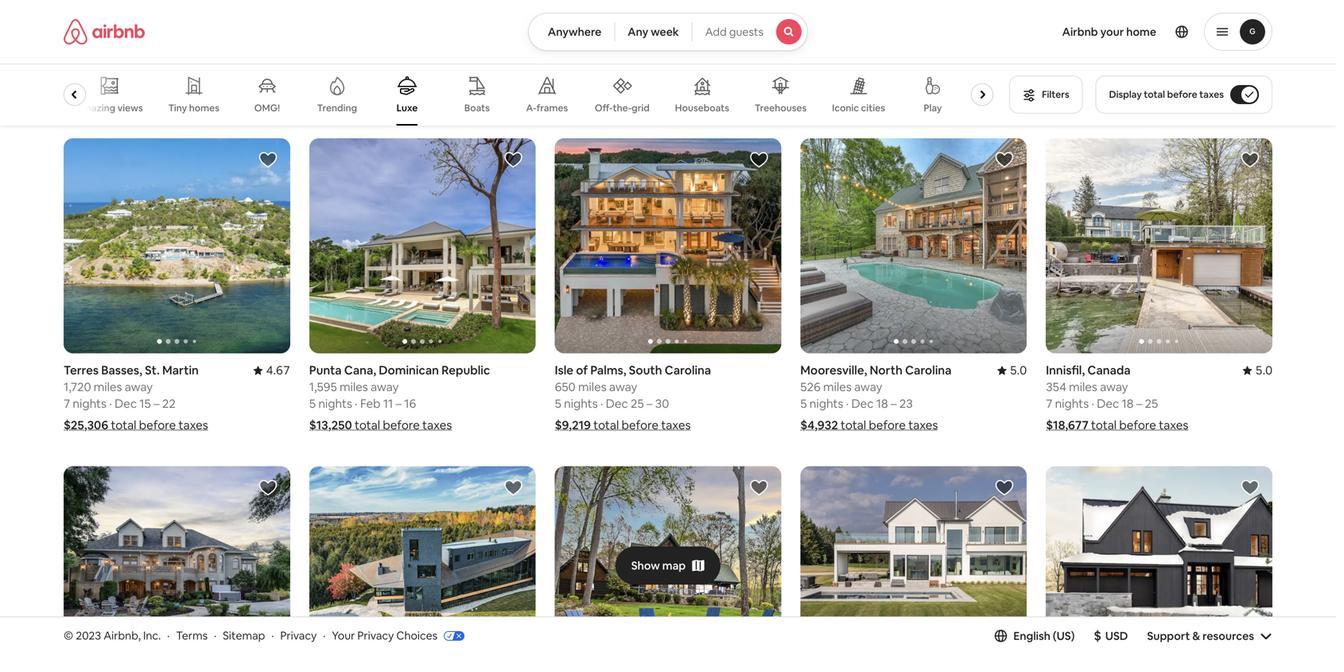 Task type: locate. For each thing, give the bounding box(es) containing it.
miles
[[94, 380, 122, 395], [340, 380, 368, 395], [824, 380, 852, 395], [578, 380, 607, 395], [1069, 380, 1098, 395]]

2 away from the left
[[371, 380, 399, 395]]

dec inside isle of palms, south carolina 650 miles away 5 nights · dec 25 – 30 $9,219 total before taxes
[[606, 396, 628, 412]]

· left 15
[[109, 396, 112, 412]]

nights inside innisfil, canada 354 miles away 7 nights · dec 18 – 25 $18,677 total before taxes
[[1055, 396, 1089, 412]]

· inside punta cana, dominican republic 1,595 miles away 5 nights · feb 11 – 16 $13,250 total before taxes
[[355, 396, 358, 412]]

treehouses
[[755, 102, 807, 114]]

miles inside terres basses, st. martin 1,720 miles away 7 nights · dec 15 – 22 $25,306 total before taxes
[[94, 380, 122, 395]]

away down canada
[[1100, 380, 1129, 395]]

2 nights from the left
[[318, 396, 352, 412]]

miles down "cana,"
[[340, 380, 368, 395]]

· left the privacy link
[[271, 629, 274, 643]]

3 – from the left
[[891, 396, 897, 412]]

2 25 from the left
[[1145, 396, 1159, 412]]

18 left 23
[[877, 396, 888, 412]]

away inside punta cana, dominican republic 1,595 miles away 5 nights · feb 11 – 16 $13,250 total before taxes
[[371, 380, 399, 395]]

nights inside mooresville, north carolina 526 miles away 5 nights · dec 18 – 23 $4,932 total before taxes
[[810, 396, 844, 412]]

· down mooresville,
[[846, 396, 849, 412]]

add to wishlist: morin-heights, canada image
[[1241, 479, 1260, 498]]

0 horizontal spatial carolina
[[665, 363, 711, 378]]

privacy left your
[[280, 629, 317, 643]]

before inside innisfil, canada 354 miles away 7 nights · dec 18 – 25 $18,677 total before taxes
[[1120, 418, 1157, 433]]

carolina up 23
[[905, 363, 952, 378]]

0 horizontal spatial privacy
[[280, 629, 317, 643]]

miles inside innisfil, canada 354 miles away 7 nights · dec 18 – 25 $18,677 total before taxes
[[1069, 380, 1098, 395]]

dec down north at the right bottom
[[852, 396, 874, 412]]

15
[[139, 396, 151, 412]]

palms,
[[591, 363, 627, 378]]

5 inside punta cana, dominican republic 1,595 miles away 5 nights · feb 11 – 16 $13,250 total before taxes
[[309, 396, 316, 412]]

· left the feb
[[355, 396, 358, 412]]

cities
[[861, 102, 885, 114]]

dec down canada
[[1097, 396, 1120, 412]]

add to wishlist: terres basses, st. martin image
[[258, 150, 277, 169]]

2 – from the left
[[396, 396, 402, 412]]

18
[[877, 396, 888, 412], [1122, 396, 1134, 412]]

1 miles from the left
[[94, 380, 122, 395]]

total right $9,219
[[594, 418, 619, 433]]

1 horizontal spatial 5
[[555, 396, 562, 412]]

5 down the 650
[[555, 396, 562, 412]]

–
[[154, 396, 160, 412], [396, 396, 402, 412], [891, 396, 897, 412], [647, 396, 653, 412], [1137, 396, 1143, 412]]

away down north at the right bottom
[[855, 380, 883, 395]]

25
[[631, 396, 644, 412], [1145, 396, 1159, 412]]

$4,932
[[801, 418, 838, 433]]

sitemap
[[223, 629, 265, 643]]

a-frames
[[526, 102, 568, 114]]

show map
[[631, 559, 686, 573]]

4.67 out of 5 average rating image
[[253, 363, 290, 378]]

30
[[655, 396, 669, 412]]

total right the $25,306
[[111, 418, 136, 433]]

5 away from the left
[[1100, 380, 1129, 395]]

before right display
[[1168, 88, 1198, 101]]

1 horizontal spatial add to wishlist: mooresville, north carolina image
[[995, 150, 1015, 169]]

dec inside innisfil, canada 354 miles away 7 nights · dec 18 – 25 $18,677 total before taxes
[[1097, 396, 1120, 412]]

away up 15
[[125, 380, 153, 395]]

away up 11
[[371, 380, 399, 395]]

miles down innisfil,
[[1069, 380, 1098, 395]]

2 5.0 from the left
[[1256, 363, 1273, 378]]

$
[[1094, 628, 1102, 644]]

before down 16
[[383, 418, 420, 433]]

2 miles from the left
[[340, 380, 368, 395]]

3 dec from the left
[[606, 396, 628, 412]]

5.0 out of 5 average rating image
[[998, 363, 1027, 378], [1243, 363, 1273, 378]]

canada
[[1088, 363, 1131, 378]]

4 away from the left
[[609, 380, 637, 395]]

anywhere button
[[528, 13, 615, 51]]

group containing amazing views
[[64, 64, 1000, 126]]

display total before taxes
[[1110, 88, 1224, 101]]

· down canada
[[1092, 396, 1095, 412]]

miles inside isle of palms, south carolina 650 miles away 5 nights · dec 25 – 30 $9,219 total before taxes
[[578, 380, 607, 395]]

18 down canada
[[1122, 396, 1134, 412]]

$13,250
[[309, 418, 352, 433]]

0 vertical spatial add to wishlist: mooresville, north carolina image
[[995, 150, 1015, 169]]

2 carolina from the left
[[665, 363, 711, 378]]

7 inside terres basses, st. martin 1,720 miles away 7 nights · dec 15 – 22 $25,306 total before taxes
[[64, 396, 70, 412]]

before inside punta cana, dominican republic 1,595 miles away 5 nights · feb 11 – 16 $13,250 total before taxes
[[383, 418, 420, 433]]

0 horizontal spatial 25
[[631, 396, 644, 412]]

privacy inside "link"
[[358, 629, 394, 643]]

dec inside mooresville, north carolina 526 miles away 5 nights · dec 18 – 23 $4,932 total before taxes
[[852, 396, 874, 412]]

· inside isle of palms, south carolina 650 miles away 5 nights · dec 25 – 30 $9,219 total before taxes
[[601, 396, 603, 412]]

3 5 from the left
[[555, 396, 562, 412]]

taxes inside terres basses, st. martin 1,720 miles away 7 nights · dec 15 – 22 $25,306 total before taxes
[[179, 418, 208, 433]]

iconic cities
[[832, 102, 885, 114]]

before inside terres basses, st. martin 1,720 miles away 7 nights · dec 15 – 22 $25,306 total before taxes
[[139, 418, 176, 433]]

carolina
[[905, 363, 952, 378], [665, 363, 711, 378]]

dec
[[115, 396, 137, 412], [852, 396, 874, 412], [606, 396, 628, 412], [1097, 396, 1120, 412]]

nights up '$4,932'
[[810, 396, 844, 412]]

1 horizontal spatial 5.0
[[1256, 363, 1273, 378]]

1 horizontal spatial privacy
[[358, 629, 394, 643]]

2 7 from the left
[[1046, 396, 1053, 412]]

airbnb,
[[104, 629, 141, 643]]

None search field
[[528, 13, 808, 51]]

show
[[631, 559, 660, 573]]

&
[[1193, 629, 1201, 643]]

1 – from the left
[[154, 396, 160, 412]]

18 inside innisfil, canada 354 miles away 7 nights · dec 18 – 25 $18,677 total before taxes
[[1122, 396, 1134, 412]]

5 nights from the left
[[1055, 396, 1089, 412]]

before
[[1168, 88, 1198, 101], [139, 418, 176, 433], [383, 418, 420, 433], [869, 418, 906, 433], [622, 418, 659, 433], [1120, 418, 1157, 433]]

before down 30
[[622, 418, 659, 433]]

your
[[332, 629, 355, 643]]

add to wishlist: innisfil, canada image
[[1241, 150, 1260, 169]]

add
[[705, 25, 727, 39]]

english (us)
[[1014, 629, 1075, 643]]

terms link
[[176, 629, 208, 643]]

4.67
[[266, 363, 290, 378]]

mooresville,
[[801, 363, 868, 378]]

0 horizontal spatial 5
[[309, 396, 316, 412]]

play
[[924, 102, 942, 114]]

martin
[[162, 363, 199, 378]]

nights down 1,595
[[318, 396, 352, 412]]

before down 23
[[869, 418, 906, 433]]

usd
[[1106, 629, 1128, 643]]

5 down 526
[[801, 396, 807, 412]]

0 horizontal spatial 18
[[877, 396, 888, 412]]

miles down basses,
[[94, 380, 122, 395]]

a-
[[526, 102, 537, 114]]

mooresville, north carolina 526 miles away 5 nights · dec 18 – 23 $4,932 total before taxes
[[801, 363, 952, 433]]

1 away from the left
[[125, 380, 153, 395]]

dec left 15
[[115, 396, 137, 412]]

away
[[125, 380, 153, 395], [371, 380, 399, 395], [855, 380, 883, 395], [609, 380, 637, 395], [1100, 380, 1129, 395]]

25 inside isle of palms, south carolina 650 miles away 5 nights · dec 25 – 30 $9,219 total before taxes
[[631, 396, 644, 412]]

5 inside mooresville, north carolina 526 miles away 5 nights · dec 18 – 23 $4,932 total before taxes
[[801, 396, 807, 412]]

3 nights from the left
[[810, 396, 844, 412]]

nights up $18,677
[[1055, 396, 1089, 412]]

1 5.0 from the left
[[1010, 363, 1027, 378]]

total right $18,677
[[1091, 418, 1117, 433]]

carolina up 30
[[665, 363, 711, 378]]

3 miles from the left
[[824, 380, 852, 395]]

nights inside terres basses, st. martin 1,720 miles away 7 nights · dec 15 – 22 $25,306 total before taxes
[[73, 396, 107, 412]]

4 dec from the left
[[1097, 396, 1120, 412]]

carolina inside mooresville, north carolina 526 miles away 5 nights · dec 18 – 23 $4,932 total before taxes
[[905, 363, 952, 378]]

2 18 from the left
[[1122, 396, 1134, 412]]

5 – from the left
[[1137, 396, 1143, 412]]

miles down mooresville,
[[824, 380, 852, 395]]

4 nights from the left
[[564, 396, 598, 412]]

·
[[109, 396, 112, 412], [355, 396, 358, 412], [846, 396, 849, 412], [601, 396, 603, 412], [1092, 396, 1095, 412], [167, 629, 170, 643], [214, 629, 217, 643], [271, 629, 274, 643], [323, 629, 326, 643]]

25 inside innisfil, canada 354 miles away 7 nights · dec 18 – 25 $18,677 total before taxes
[[1145, 396, 1159, 412]]

before inside isle of palms, south carolina 650 miles away 5 nights · dec 25 – 30 $9,219 total before taxes
[[622, 418, 659, 433]]

0 horizontal spatial 7
[[64, 396, 70, 412]]

23
[[900, 396, 913, 412]]

1 horizontal spatial 18
[[1122, 396, 1134, 412]]

2 privacy from the left
[[358, 629, 394, 643]]

add to wishlist: sherrills ford, north carolina image
[[258, 479, 277, 498]]

dec inside terres basses, st. martin 1,720 miles away 7 nights · dec 15 – 22 $25,306 total before taxes
[[115, 396, 137, 412]]

2 5.0 out of 5 average rating image from the left
[[1243, 363, 1273, 378]]

1 5.0 out of 5 average rating image from the left
[[998, 363, 1027, 378]]

2 horizontal spatial 5
[[801, 396, 807, 412]]

support & resources
[[1148, 629, 1255, 643]]

before down 22
[[139, 418, 176, 433]]

privacy
[[280, 629, 317, 643], [358, 629, 394, 643]]

1 vertical spatial add to wishlist: mooresville, north carolina image
[[750, 479, 769, 498]]

away inside isle of palms, south carolina 650 miles away 5 nights · dec 25 – 30 $9,219 total before taxes
[[609, 380, 637, 395]]

1 nights from the left
[[73, 396, 107, 412]]

7 down 1,720
[[64, 396, 70, 412]]

total inside innisfil, canada 354 miles away 7 nights · dec 18 – 25 $18,677 total before taxes
[[1091, 418, 1117, 433]]

punta
[[309, 363, 342, 378]]

2 dec from the left
[[852, 396, 874, 412]]

miles down of
[[578, 380, 607, 395]]

nights up $9,219
[[564, 396, 598, 412]]

1 carolina from the left
[[905, 363, 952, 378]]

1 horizontal spatial 25
[[1145, 396, 1159, 412]]

7 down 354 on the right bottom of the page
[[1046, 396, 1053, 412]]

dec down palms,
[[606, 396, 628, 412]]

4 – from the left
[[647, 396, 653, 412]]

354
[[1046, 380, 1067, 395]]

taxes
[[1200, 88, 1224, 101], [179, 418, 208, 433], [422, 418, 452, 433], [909, 418, 938, 433], [661, 418, 691, 433], [1159, 418, 1189, 433]]

1 horizontal spatial 7
[[1046, 396, 1053, 412]]

total down the feb
[[355, 418, 380, 433]]

1 privacy from the left
[[280, 629, 317, 643]]

total
[[1144, 88, 1166, 101], [111, 418, 136, 433], [355, 418, 380, 433], [841, 418, 867, 433], [594, 418, 619, 433], [1091, 418, 1117, 433]]

add to wishlist: mooresville, north carolina image
[[995, 150, 1015, 169], [750, 479, 769, 498]]

nights
[[73, 396, 107, 412], [318, 396, 352, 412], [810, 396, 844, 412], [564, 396, 598, 412], [1055, 396, 1089, 412]]

before down canada
[[1120, 418, 1157, 433]]

– inside innisfil, canada 354 miles away 7 nights · dec 18 – 25 $18,677 total before taxes
[[1137, 396, 1143, 412]]

nights down 1,720
[[73, 396, 107, 412]]

terms · sitemap · privacy ·
[[176, 629, 326, 643]]

4 miles from the left
[[578, 380, 607, 395]]

away down palms,
[[609, 380, 637, 395]]

– inside punta cana, dominican republic 1,595 miles away 5 nights · feb 11 – 16 $13,250 total before taxes
[[396, 396, 402, 412]]

any
[[628, 25, 649, 39]]

1 horizontal spatial 5.0 out of 5 average rating image
[[1243, 363, 1273, 378]]

privacy right your
[[358, 629, 394, 643]]

1 horizontal spatial carolina
[[905, 363, 952, 378]]

1,720
[[64, 380, 91, 395]]

· left your
[[323, 629, 326, 643]]

5 down 1,595
[[309, 396, 316, 412]]

filters
[[1042, 88, 1070, 101]]

5
[[309, 396, 316, 412], [801, 396, 807, 412], [555, 396, 562, 412]]

0 horizontal spatial 5.0
[[1010, 363, 1027, 378]]

1 dec from the left
[[115, 396, 137, 412]]

group
[[64, 64, 1000, 126], [64, 138, 290, 354], [309, 138, 536, 354], [555, 138, 782, 354], [801, 138, 1027, 354], [1046, 138, 1273, 354], [64, 467, 290, 656], [309, 467, 536, 656], [555, 467, 782, 656], [801, 467, 1027, 656], [1046, 467, 1273, 656]]

· inside innisfil, canada 354 miles away 7 nights · dec 18 – 25 $18,677 total before taxes
[[1092, 396, 1095, 412]]

1 18 from the left
[[877, 396, 888, 412]]

7 inside innisfil, canada 354 miles away 7 nights · dec 18 – 25 $18,677 total before taxes
[[1046, 396, 1053, 412]]

taxes inside innisfil, canada 354 miles away 7 nights · dec 18 – 25 $18,677 total before taxes
[[1159, 418, 1189, 433]]

5.0
[[1010, 363, 1027, 378], [1256, 363, 1273, 378]]

16
[[404, 396, 416, 412]]

total right '$4,932'
[[841, 418, 867, 433]]

taxes inside mooresville, north carolina 526 miles away 5 nights · dec 18 – 23 $4,932 total before taxes
[[909, 418, 938, 433]]

2 5 from the left
[[801, 396, 807, 412]]

· down palms,
[[601, 396, 603, 412]]

1 5 from the left
[[309, 396, 316, 412]]

away inside innisfil, canada 354 miles away 7 nights · dec 18 – 25 $18,677 total before taxes
[[1100, 380, 1129, 395]]

1 25 from the left
[[631, 396, 644, 412]]

0 horizontal spatial 5.0 out of 5 average rating image
[[998, 363, 1027, 378]]

3 away from the left
[[855, 380, 883, 395]]

basses,
[[101, 363, 142, 378]]

your privacy choices
[[332, 629, 438, 643]]

trending
[[317, 102, 357, 114]]

1 7 from the left
[[64, 396, 70, 412]]

– inside mooresville, north carolina 526 miles away 5 nights · dec 18 – 23 $4,932 total before taxes
[[891, 396, 897, 412]]

5 miles from the left
[[1069, 380, 1098, 395]]



Task type: vqa. For each thing, say whether or not it's contained in the screenshot.


Task type: describe. For each thing, give the bounding box(es) containing it.
add to wishlist: king city, canada image
[[995, 479, 1015, 498]]

tiny homes
[[168, 102, 219, 114]]

terres basses, st. martin 1,720 miles away 7 nights · dec 15 – 22 $25,306 total before taxes
[[64, 363, 208, 433]]

innisfil, canada 354 miles away 7 nights · dec 18 – 25 $18,677 total before taxes
[[1046, 363, 1189, 433]]

privacy link
[[280, 629, 317, 643]]

(us)
[[1053, 629, 1075, 643]]

carolina inside isle of palms, south carolina 650 miles away 5 nights · dec 25 – 30 $9,219 total before taxes
[[665, 363, 711, 378]]

total inside mooresville, north carolina 526 miles away 5 nights · dec 18 – 23 $4,932 total before taxes
[[841, 418, 867, 433]]

miles inside punta cana, dominican republic 1,595 miles away 5 nights · feb 11 – 16 $13,250 total before taxes
[[340, 380, 368, 395]]

off-the-grid
[[595, 102, 650, 114]]

isle
[[555, 363, 574, 378]]

guests
[[729, 25, 764, 39]]

display
[[1110, 88, 1142, 101]]

luxe
[[397, 102, 418, 114]]

omg!
[[254, 102, 280, 114]]

houseboats
[[675, 102, 730, 114]]

amazing views
[[76, 102, 143, 114]]

isle of palms, south carolina 650 miles away 5 nights · dec 25 – 30 $9,219 total before taxes
[[555, 363, 711, 433]]

show map button
[[616, 547, 721, 585]]

nights inside isle of palms, south carolina 650 miles away 5 nights · dec 25 – 30 $9,219 total before taxes
[[564, 396, 598, 412]]

dominican
[[379, 363, 439, 378]]

$25,306
[[64, 418, 108, 433]]

views
[[118, 102, 143, 114]]

airbnb
[[1063, 25, 1098, 39]]

total inside terres basses, st. martin 1,720 miles away 7 nights · dec 15 – 22 $25,306 total before taxes
[[111, 418, 136, 433]]

innisfil,
[[1046, 363, 1085, 378]]

terres
[[64, 363, 99, 378]]

tiny
[[168, 102, 187, 114]]

$ usd
[[1094, 628, 1128, 644]]

5.0 for mooresville, north carolina 526 miles away 5 nights · dec 18 – 23 $4,932 total before taxes
[[1010, 363, 1027, 378]]

republic
[[442, 363, 490, 378]]

north
[[870, 363, 903, 378]]

st.
[[145, 363, 160, 378]]

iconic
[[832, 102, 859, 114]]

$18,677
[[1046, 418, 1089, 433]]

18 inside mooresville, north carolina 526 miles away 5 nights · dec 18 – 23 $4,932 total before taxes
[[877, 396, 888, 412]]

profile element
[[827, 0, 1273, 64]]

· inside mooresville, north carolina 526 miles away 5 nights · dec 18 – 23 $4,932 total before taxes
[[846, 396, 849, 412]]

resources
[[1203, 629, 1255, 643]]

home
[[1127, 25, 1157, 39]]

south
[[629, 363, 662, 378]]

sitemap link
[[223, 629, 265, 643]]

650
[[555, 380, 576, 395]]

your privacy choices link
[[332, 629, 465, 644]]

english (us) button
[[995, 629, 1075, 643]]

your
[[1101, 25, 1124, 39]]

· right inc.
[[167, 629, 170, 643]]

away inside terres basses, st. martin 1,720 miles away 7 nights · dec 15 – 22 $25,306 total before taxes
[[125, 380, 153, 395]]

taxes inside isle of palms, south carolina 650 miles away 5 nights · dec 25 – 30 $9,219 total before taxes
[[661, 418, 691, 433]]

any week
[[628, 25, 679, 39]]

punta cana, dominican republic 1,595 miles away 5 nights · feb 11 – 16 $13,250 total before taxes
[[309, 363, 490, 433]]

©
[[64, 629, 73, 643]]

homes
[[189, 102, 219, 114]]

5.0 out of 5 average rating image for mooresville, north carolina 526 miles away 5 nights · dec 18 – 23 $4,932 total before taxes
[[998, 363, 1027, 378]]

boats
[[464, 102, 490, 114]]

feb
[[360, 396, 381, 412]]

total inside isle of palms, south carolina 650 miles away 5 nights · dec 25 – 30 $9,219 total before taxes
[[594, 418, 619, 433]]

amazing
[[76, 102, 115, 114]]

choices
[[397, 629, 438, 643]]

5.0 for innisfil, canada 354 miles away 7 nights · dec 18 – 25 $18,677 total before taxes
[[1256, 363, 1273, 378]]

· inside terres basses, st. martin 1,720 miles away 7 nights · dec 15 – 22 $25,306 total before taxes
[[109, 396, 112, 412]]

taxes inside punta cana, dominican republic 1,595 miles away 5 nights · feb 11 – 16 $13,250 total before taxes
[[422, 418, 452, 433]]

airbnb your home link
[[1053, 15, 1166, 49]]

frames
[[537, 102, 568, 114]]

the-
[[613, 102, 632, 114]]

0 horizontal spatial add to wishlist: mooresville, north carolina image
[[750, 479, 769, 498]]

none search field containing anywhere
[[528, 13, 808, 51]]

away inside mooresville, north carolina 526 miles away 5 nights · dec 18 – 23 $4,932 total before taxes
[[855, 380, 883, 395]]

nights inside punta cana, dominican republic 1,595 miles away 5 nights · feb 11 – 16 $13,250 total before taxes
[[318, 396, 352, 412]]

$9,219
[[555, 418, 591, 433]]

inc.
[[143, 629, 161, 643]]

5 inside isle of palms, south carolina 650 miles away 5 nights · dec 25 – 30 $9,219 total before taxes
[[555, 396, 562, 412]]

– inside terres basses, st. martin 1,720 miles away 7 nights · dec 15 – 22 $25,306 total before taxes
[[154, 396, 160, 412]]

1,595
[[309, 380, 337, 395]]

support
[[1148, 629, 1191, 643]]

any week button
[[614, 13, 693, 51]]

filters button
[[1010, 76, 1083, 114]]

– inside isle of palms, south carolina 650 miles away 5 nights · dec 25 – 30 $9,219 total before taxes
[[647, 396, 653, 412]]

2023
[[76, 629, 101, 643]]

11
[[383, 396, 393, 412]]

add guests button
[[692, 13, 808, 51]]

miles inside mooresville, north carolina 526 miles away 5 nights · dec 18 – 23 $4,932 total before taxes
[[824, 380, 852, 395]]

cana,
[[344, 363, 376, 378]]

grid
[[632, 102, 650, 114]]

5.0 out of 5 average rating image for innisfil, canada 354 miles away 7 nights · dec 18 – 25 $18,677 total before taxes
[[1243, 363, 1273, 378]]

total inside punta cana, dominican republic 1,595 miles away 5 nights · feb 11 – 16 $13,250 total before taxes
[[355, 418, 380, 433]]

terms
[[176, 629, 208, 643]]

526
[[801, 380, 821, 395]]

add to wishlist: isle of palms, south carolina image
[[750, 150, 769, 169]]

off-
[[595, 102, 613, 114]]

22
[[162, 396, 176, 412]]

© 2023 airbnb, inc. ·
[[64, 629, 170, 643]]

anywhere
[[548, 25, 602, 39]]

english
[[1014, 629, 1051, 643]]

before inside mooresville, north carolina 526 miles away 5 nights · dec 18 – 23 $4,932 total before taxes
[[869, 418, 906, 433]]

add to wishlist: punta cana, dominican republic image
[[504, 150, 523, 169]]

· right terms link
[[214, 629, 217, 643]]

add to wishlist: caledon, canada image
[[504, 479, 523, 498]]

support & resources button
[[1148, 629, 1273, 643]]

total right display
[[1144, 88, 1166, 101]]



